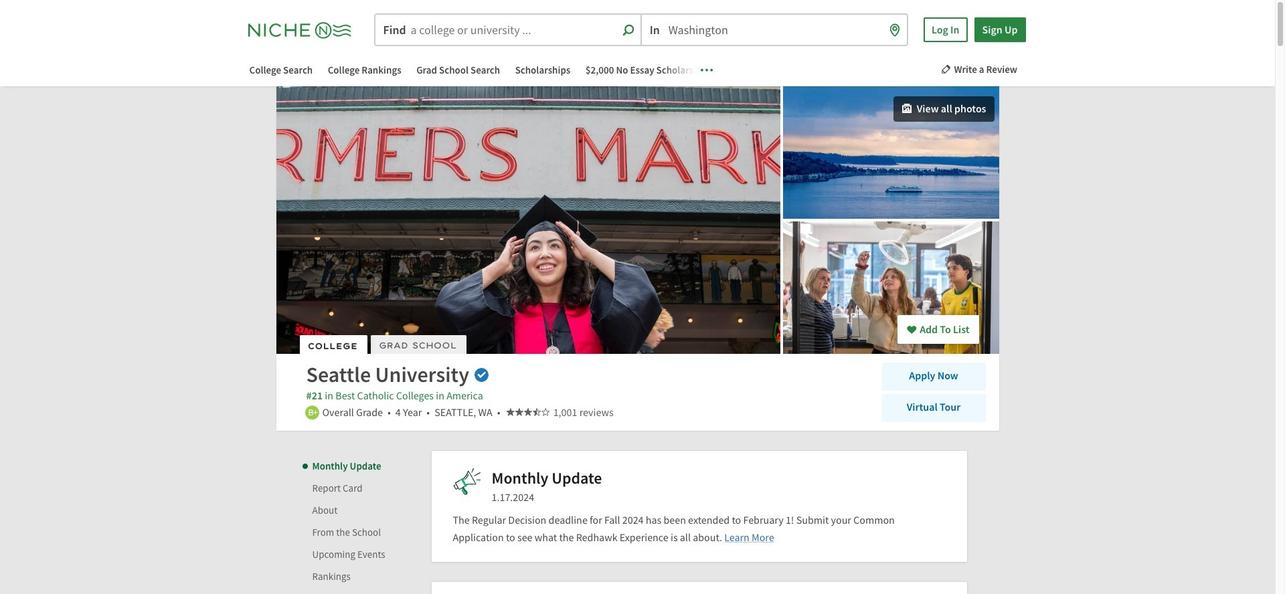 Task type: locate. For each thing, give the bounding box(es) containing it.
banner links element
[[236, 62, 718, 80]]

pencil image
[[941, 64, 951, 74]]

a college or university ... text field
[[375, 15, 641, 45]]



Task type: vqa. For each thing, say whether or not it's contained in the screenshot.
address icon within the Bryn Mawr College element
no



Task type: describe. For each thing, give the bounding box(es) containing it.
a ferry returns to seattle from vashon island. seattle university offers the perfect location for an adventurous college experience. image
[[783, 86, 1002, 219]]

profile header image
[[276, 86, 781, 354]]

niche home image
[[248, 18, 362, 41]]

meatball image
[[701, 64, 713, 76]]

report card element
[[308, 583, 968, 595]]

Washington text field
[[642, 15, 908, 45]]

students work in a biology lab located in seattle university's new sinegal center for science and innovation. image
[[783, 222, 1002, 354]]



